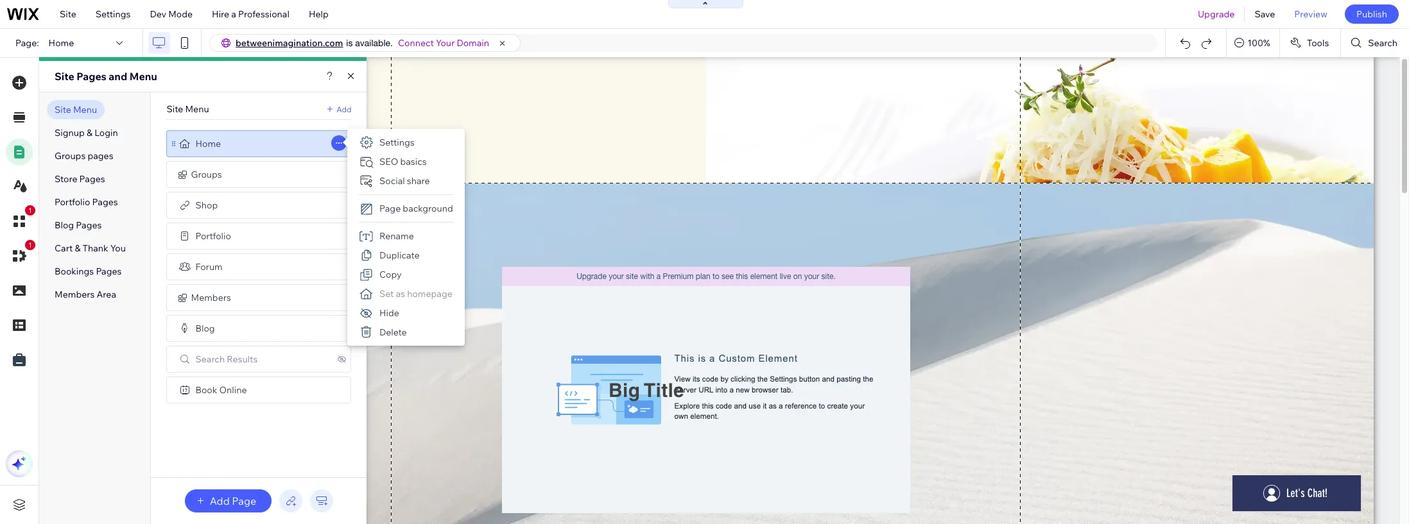 Task type: describe. For each thing, give the bounding box(es) containing it.
100% button
[[1227, 29, 1279, 57]]

save
[[1255, 8, 1275, 20]]

groups pages
[[55, 150, 113, 162]]

preview button
[[1285, 0, 1337, 28]]

0 vertical spatial settings
[[96, 8, 131, 20]]

social share
[[379, 175, 430, 187]]

site pages and menu
[[55, 70, 157, 83]]

help
[[309, 8, 329, 20]]

& for signup
[[87, 127, 92, 139]]

upgrade
[[1198, 8, 1235, 20]]

add for add page
[[210, 495, 230, 508]]

copy
[[379, 269, 402, 281]]

& for cart
[[75, 243, 81, 254]]

rename
[[379, 230, 414, 242]]

thank
[[83, 243, 108, 254]]

your
[[436, 37, 455, 49]]

a
[[231, 8, 236, 20]]

you
[[110, 243, 126, 254]]

book online
[[195, 385, 247, 396]]

1 horizontal spatial settings
[[379, 137, 414, 148]]

page background
[[379, 203, 453, 214]]

publish button
[[1345, 4, 1399, 24]]

publish
[[1356, 8, 1387, 20]]

portfolio for portfolio
[[195, 230, 231, 242]]

shop
[[195, 200, 218, 211]]

delete
[[379, 327, 407, 338]]

share
[[407, 175, 430, 187]]

results
[[227, 354, 258, 365]]

and
[[109, 70, 127, 83]]

homepage
[[407, 288, 452, 300]]

members for members area
[[55, 289, 95, 300]]

bookings
[[55, 266, 94, 277]]

1 horizontal spatial page
[[379, 203, 401, 214]]

blog for blog pages
[[55, 220, 74, 231]]

social
[[379, 175, 405, 187]]

pages for portfolio
[[92, 196, 118, 208]]

hire a professional
[[212, 8, 289, 20]]

1 horizontal spatial menu
[[130, 70, 157, 83]]

set
[[379, 288, 394, 300]]

portfolio pages
[[55, 196, 118, 208]]

forum
[[195, 261, 223, 273]]

pages for site
[[77, 70, 106, 83]]

is
[[346, 38, 353, 48]]

search button
[[1341, 29, 1409, 57]]

save button
[[1245, 0, 1285, 28]]



Task type: vqa. For each thing, say whether or not it's contained in the screenshot.
the "1" button to the bottom
no



Task type: locate. For each thing, give the bounding box(es) containing it.
store
[[55, 173, 77, 185]]

groups for groups pages
[[55, 150, 86, 162]]

0 horizontal spatial settings
[[96, 8, 131, 20]]

seo basics
[[379, 156, 427, 168]]

search up book
[[195, 354, 225, 365]]

add inside button
[[210, 495, 230, 508]]

settings
[[96, 8, 131, 20], [379, 137, 414, 148]]

1 horizontal spatial groups
[[191, 169, 222, 180]]

is available. connect your domain
[[346, 37, 489, 49]]

blog for blog
[[195, 323, 215, 334]]

1 vertical spatial search
[[195, 354, 225, 365]]

0 horizontal spatial blog
[[55, 220, 74, 231]]

0 horizontal spatial portfolio
[[55, 196, 90, 208]]

tools button
[[1280, 29, 1341, 57]]

1 horizontal spatial &
[[87, 127, 92, 139]]

seo
[[379, 156, 398, 168]]

signup & login
[[55, 127, 118, 139]]

1 vertical spatial portfolio
[[195, 230, 231, 242]]

search for search
[[1368, 37, 1398, 49]]

duplicate
[[379, 250, 420, 261]]

pages left and
[[77, 70, 106, 83]]

available.
[[355, 38, 393, 48]]

1 vertical spatial settings
[[379, 137, 414, 148]]

0 vertical spatial add
[[337, 104, 351, 114]]

0 horizontal spatial groups
[[55, 150, 86, 162]]

1 horizontal spatial search
[[1368, 37, 1398, 49]]

preview
[[1294, 8, 1328, 20]]

0 horizontal spatial &
[[75, 243, 81, 254]]

set as homepage
[[379, 288, 452, 300]]

0 vertical spatial portfolio
[[55, 196, 90, 208]]

members for members
[[191, 292, 231, 304]]

& right cart
[[75, 243, 81, 254]]

search for search results
[[195, 354, 225, 365]]

add page button
[[185, 490, 272, 513]]

0 vertical spatial search
[[1368, 37, 1398, 49]]

add
[[337, 104, 351, 114], [210, 495, 230, 508]]

members
[[55, 289, 95, 300], [191, 292, 231, 304]]

add for add
[[337, 104, 351, 114]]

0 vertical spatial blog
[[55, 220, 74, 231]]

store pages
[[55, 173, 105, 185]]

site
[[60, 8, 76, 20], [55, 70, 74, 83], [167, 103, 183, 115], [55, 104, 71, 116]]

0 horizontal spatial page
[[232, 495, 256, 508]]

blog up search results
[[195, 323, 215, 334]]

signup
[[55, 127, 85, 139]]

hire
[[212, 8, 229, 20]]

&
[[87, 127, 92, 139], [75, 243, 81, 254]]

dev
[[150, 8, 166, 20]]

1 horizontal spatial blog
[[195, 323, 215, 334]]

tools
[[1307, 37, 1329, 49]]

0 vertical spatial groups
[[55, 150, 86, 162]]

book
[[195, 385, 217, 396]]

& left login on the left
[[87, 127, 92, 139]]

page inside button
[[232, 495, 256, 508]]

groups for groups
[[191, 169, 222, 180]]

0 horizontal spatial menu
[[73, 104, 97, 116]]

page
[[379, 203, 401, 214], [232, 495, 256, 508]]

home
[[49, 37, 74, 49], [195, 138, 221, 150]]

home up site pages and menu
[[49, 37, 74, 49]]

1 horizontal spatial add
[[337, 104, 351, 114]]

search inside button
[[1368, 37, 1398, 49]]

site menu
[[167, 103, 209, 115], [55, 104, 97, 116]]

cart
[[55, 243, 73, 254]]

1 horizontal spatial members
[[191, 292, 231, 304]]

pages
[[77, 70, 106, 83], [79, 173, 105, 185], [92, 196, 118, 208], [76, 220, 102, 231], [96, 266, 122, 277]]

cart & thank you
[[55, 243, 126, 254]]

1 vertical spatial add
[[210, 495, 230, 508]]

pages for store
[[79, 173, 105, 185]]

groups
[[55, 150, 86, 162], [191, 169, 222, 180]]

search down publish
[[1368, 37, 1398, 49]]

dev mode
[[150, 8, 193, 20]]

as
[[396, 288, 405, 300]]

0 horizontal spatial home
[[49, 37, 74, 49]]

1 vertical spatial page
[[232, 495, 256, 508]]

pages
[[88, 150, 113, 162]]

pages for bookings
[[96, 266, 122, 277]]

groups down signup
[[55, 150, 86, 162]]

bookings pages
[[55, 266, 122, 277]]

100%
[[1248, 37, 1270, 49]]

add page
[[210, 495, 256, 508]]

pages down 'store pages'
[[92, 196, 118, 208]]

0 vertical spatial page
[[379, 203, 401, 214]]

login
[[94, 127, 118, 139]]

0 horizontal spatial site menu
[[55, 104, 97, 116]]

pages up portfolio pages on the top
[[79, 173, 105, 185]]

settings up seo basics
[[379, 137, 414, 148]]

1 vertical spatial &
[[75, 243, 81, 254]]

0 vertical spatial home
[[49, 37, 74, 49]]

settings left dev
[[96, 8, 131, 20]]

search
[[1368, 37, 1398, 49], [195, 354, 225, 365]]

members down forum
[[191, 292, 231, 304]]

search results
[[195, 354, 258, 365]]

area
[[97, 289, 116, 300]]

mode
[[168, 8, 193, 20]]

0 horizontal spatial members
[[55, 289, 95, 300]]

portfolio up the blog pages
[[55, 196, 90, 208]]

home up shop
[[195, 138, 221, 150]]

domain
[[457, 37, 489, 49]]

1 vertical spatial home
[[195, 138, 221, 150]]

portfolio up forum
[[195, 230, 231, 242]]

members area
[[55, 289, 116, 300]]

pages up cart & thank you in the left top of the page
[[76, 220, 102, 231]]

blog
[[55, 220, 74, 231], [195, 323, 215, 334]]

blog pages
[[55, 220, 102, 231]]

groups up shop
[[191, 169, 222, 180]]

menu
[[130, 70, 157, 83], [185, 103, 209, 115], [73, 104, 97, 116]]

connect
[[398, 37, 434, 49]]

0 vertical spatial &
[[87, 127, 92, 139]]

online
[[219, 385, 247, 396]]

1 vertical spatial blog
[[195, 323, 215, 334]]

pages up area
[[96, 266, 122, 277]]

1 horizontal spatial site menu
[[167, 103, 209, 115]]

portfolio for portfolio pages
[[55, 196, 90, 208]]

basics
[[400, 156, 427, 168]]

portfolio
[[55, 196, 90, 208], [195, 230, 231, 242]]

1 horizontal spatial home
[[195, 138, 221, 150]]

pages for blog
[[76, 220, 102, 231]]

betweenimagination.com
[[236, 37, 343, 49]]

0 horizontal spatial add
[[210, 495, 230, 508]]

professional
[[238, 8, 289, 20]]

members down bookings
[[55, 289, 95, 300]]

blog up cart
[[55, 220, 74, 231]]

2 horizontal spatial menu
[[185, 103, 209, 115]]

hide
[[379, 308, 399, 319]]

1 vertical spatial groups
[[191, 169, 222, 180]]

1 horizontal spatial portfolio
[[195, 230, 231, 242]]

0 horizontal spatial search
[[195, 354, 225, 365]]

background
[[403, 203, 453, 214]]



